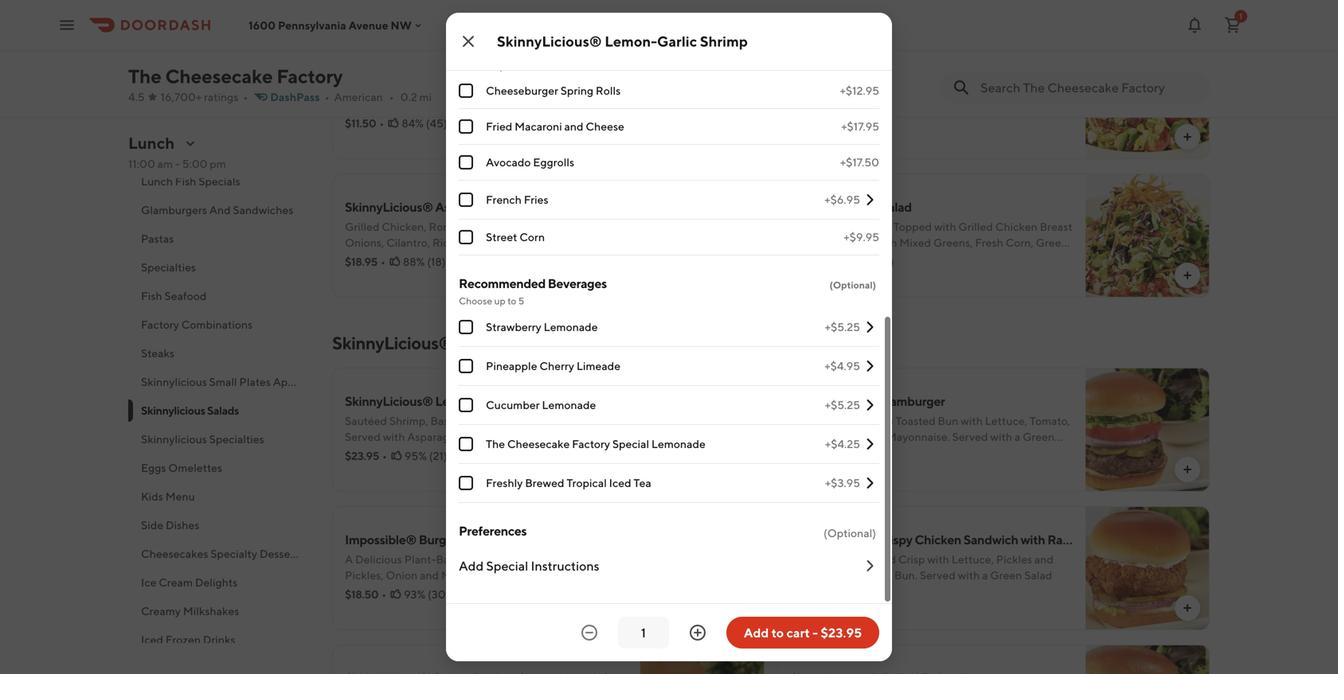 Task type: vqa. For each thing, say whether or not it's contained in the screenshot.
"fee"
no



Task type: describe. For each thing, give the bounding box(es) containing it.
bun. inside skinnylicious® crispy chicken sandwich with ranch chicken breast fried crisp with lettuce, pickles and onions on a toasted bun. served with a green salad
[[895, 569, 918, 582]]

skinnylicious for skinnylicious salads
[[141, 404, 205, 417]]

menu
[[165, 490, 195, 503]]

• for mexican tortilla salad
[[826, 255, 831, 268]]

kids menu button
[[128, 483, 313, 511]]

2 vertical spatial lemon-
[[521, 415, 561, 428]]

and inside skinnylicious® hamburger our hamburger on a toasted bun with lettuce, tomato, onion, pickles and mayonnaise. served with a green salad
[[865, 431, 884, 444]]

salad inside skinnylicious® asian chicken salad grilled chicken, romaine, carrots, bean sprouts, green onions, cilantro, rice noodles, wontons, almonds and sesame seeds served with our skinnylicious® sesame-soy dressing
[[518, 200, 549, 215]]

cheesecakes specialty desserts button
[[128, 540, 313, 569]]

and inside recommended sides and apps group
[[564, 120, 584, 133]]

mayonnaise
[[441, 569, 502, 582]]

pastas button
[[128, 225, 313, 253]]

notification bell image
[[1185, 16, 1205, 35]]

0 horizontal spatial hamburger
[[813, 415, 870, 428]]

pickles,
[[345, 569, 384, 582]]

delights
[[195, 576, 238, 590]]

on inside impossible® burger a delicious plant-based burger with lettuce, tomato, pickles, onion and mayonnaise on a toasted bun. served with a green salad
[[505, 569, 517, 582]]

skinnylicious® for skinnylicious® salads
[[332, 0, 453, 21]]

omelettes
[[168, 462, 222, 475]]

• for skinnylicious® hamburger
[[824, 450, 829, 463]]

cheese inside skinnylicious® factory chopped salad a delicious blend of julienne romaine, grilled chicken, tomato, avocado, corn, bacon, blue cheese and apple with our skinnylicious® vinaigrette
[[976, 98, 1015, 111]]

instructions
[[531, 559, 600, 574]]

$18.95 for skinnylicious® asian chicken salad
[[345, 255, 378, 268]]

grilled inside skinnylicious® asian chicken salad grilled chicken, romaine, carrots, bean sprouts, green onions, cilantro, rice noodles, wontons, almonds and sesame seeds served with our skinnylicious® sesame-soy dressing
[[345, 220, 380, 233]]

add item to cart image for skinnylicious® factory chopped salad
[[1181, 131, 1194, 143]]

sandwiches
[[233, 204, 293, 217]]

mi
[[419, 90, 432, 104]]

the cheesecake factory
[[128, 65, 343, 88]]

$17.95
[[790, 450, 821, 463]]

lunch fish specials button
[[128, 167, 313, 196]]

$18.50 •
[[345, 588, 387, 601]]

eggrolls
[[533, 156, 574, 169]]

$18.50
[[345, 588, 379, 601]]

1 horizontal spatial fish
[[175, 175, 196, 188]]

• down the cheesecake factory
[[243, 90, 248, 104]]

preferences
[[459, 524, 527, 539]]

• left the american
[[325, 90, 329, 104]]

open menu image
[[57, 16, 76, 35]]

eggs omelettes
[[141, 462, 222, 475]]

ranch
[[1048, 533, 1084, 548]]

our inside skinnylicious® factory chopped salad a delicious blend of julienne romaine, grilled chicken, tomato, avocado, corn, bacon, blue cheese and apple with our skinnylicious® vinaigrette
[[815, 114, 835, 127]]

sauce.
[[594, 415, 627, 428]]

1 vertical spatial burger
[[470, 553, 504, 566]]

and inside skinnylicious® crispy chicken sandwich with ranch chicken breast fried crisp with lettuce, pickles and onions on a toasted bun. served with a green salad
[[1035, 553, 1054, 566]]

american • 0.2 mi
[[334, 90, 432, 104]]

salads for skinnylicious® salads
[[456, 0, 506, 21]]

cheesecake for the cheesecake factory
[[165, 65, 273, 88]]

recommended beverages choose up to 5
[[459, 276, 607, 307]]

salad right "tortilla"
[[881, 200, 912, 215]]

skinnylicious specialties
[[141, 433, 264, 446]]

skinnylicious small plates appetizers button
[[128, 368, 328, 397]]

recommended for recommended sides and apps
[[459, 41, 546, 56]]

• for tossed green salad
[[379, 117, 384, 130]]

bean
[[522, 220, 548, 233]]

2 vertical spatial lemonade
[[652, 438, 706, 451]]

avocado
[[486, 156, 531, 169]]

served inside skinnylicious® asian chicken salad grilled chicken, romaine, carrots, bean sprouts, green onions, cilantro, rice noodles, wontons, almonds and sesame seeds served with our skinnylicious® sesame-soy dressing
[[420, 252, 455, 265]]

add for add to cart - $23.95
[[744, 626, 769, 641]]

0 vertical spatial $23.95
[[345, 450, 379, 463]]

iced inside recommended beverages group
[[609, 477, 631, 490]]

salad inside skinnylicious® hamburger our hamburger on a toasted bun with lettuce, tomato, onion, pickles and mayonnaise. served with a green salad
[[790, 447, 818, 460]]

+$4.95
[[825, 360, 860, 373]]

toasted inside skinnylicious® crispy chicken sandwich with ranch chicken breast fried crisp with lettuce, pickles and onions on a toasted bun. served with a green salad
[[852, 569, 892, 582]]

blue
[[951, 98, 974, 111]]

recommended for recommended beverages
[[459, 276, 546, 291]]

5 inside the recommended sides and apps choose up to 5
[[518, 61, 524, 72]]

close skinnylicious® lemon-garlic shrimp image
[[459, 32, 478, 51]]

toasted inside impossible® burger a delicious plant-based burger with lettuce, tomato, pickles, onion and mayonnaise on a toasted bun. served with a green salad
[[528, 569, 568, 582]]

salad inside skinnylicious® factory chopped salad a delicious blend of julienne romaine, grilled chicken, tomato, avocado, corn, bacon, blue cheese and apple with our skinnylicious® vinaigrette
[[981, 61, 1011, 76]]

$18.95 • for skinnylicious® asian chicken salad
[[345, 255, 385, 268]]

iced frozen drinks button
[[128, 626, 313, 655]]

• left "0.2"
[[389, 90, 394, 104]]

served inside skinnylicious® lemon-garlic shrimp sautéed shrimp, basil, tomato and lemon-garlic sauce. served with asparagus and angel hair pasta
[[345, 431, 381, 444]]

and left angel
[[463, 431, 482, 444]]

vinaigrette
[[919, 114, 976, 127]]

88% (26)
[[847, 117, 891, 130]]

tomato for salads
[[530, 82, 568, 95]]

1600
[[249, 19, 276, 32]]

our inside skinnylicious® asian chicken salad grilled chicken, romaine, carrots, bean sprouts, green onions, cilantro, rice noodles, wontons, almonds and sesame seeds served with our skinnylicious® sesame-soy dressing
[[482, 252, 502, 265]]

• for skinnylicious® asian chicken salad
[[381, 255, 385, 268]]

and inside the recommended sides and apps choose up to 5
[[580, 41, 604, 56]]

chicken, inside skinnylicious® asian chicken salad grilled chicken, romaine, carrots, bean sprouts, green onions, cilantro, rice noodles, wontons, almonds and sesame seeds served with our skinnylicious® sesame-soy dressing
[[382, 220, 427, 233]]

salad inside 'tossed green salad mixed greens, assorted vegetables, tomato and croutons with your choice of dressing'
[[424, 61, 455, 76]]

$18.95 for mexican tortilla salad
[[790, 255, 823, 268]]

with inside skinnylicious® factory chopped salad a delicious blend of julienne romaine, grilled chicken, tomato, avocado, corn, bacon, blue cheese and apple with our skinnylicious® vinaigrette
[[790, 114, 812, 127]]

with inside 'tossed green salad mixed greens, assorted vegetables, tomato and croutons with your choice of dressing'
[[394, 98, 416, 111]]

Current quantity is 1 number field
[[628, 625, 660, 642]]

creamy milkshakes button
[[128, 597, 313, 626]]

ice cream delights button
[[128, 569, 313, 597]]

american
[[334, 90, 383, 104]]

impossible® burger a delicious plant-based burger with lettuce, tomato, pickles, onion and mayonnaise on a toasted bun. served with a green salad
[[345, 533, 616, 598]]

almonds
[[556, 236, 601, 249]]

brewed
[[525, 477, 564, 490]]

lunch for lunch fish specials
[[141, 175, 173, 188]]

to inside button
[[772, 626, 784, 641]]

tossed
[[345, 61, 384, 76]]

salads for skinnylicious salads
[[207, 404, 239, 417]]

factory inside factory combinations button
[[141, 318, 179, 331]]

salad inside impossible® burger a delicious plant-based burger with lettuce, tomato, pickles, onion and mayonnaise on a toasted bun. served with a green salad
[[449, 585, 477, 598]]

soy
[[389, 268, 408, 281]]

greens,
[[379, 82, 418, 95]]

delicious inside impossible® burger a delicious plant-based burger with lettuce, tomato, pickles, onion and mayonnaise on a toasted bun. served with a green salad
[[355, 553, 402, 566]]

and inside skinnylicious® factory chopped salad a delicious blend of julienne romaine, grilled chicken, tomato, avocado, corn, bacon, blue cheese and apple with our skinnylicious® vinaigrette
[[1017, 98, 1036, 111]]

$18.95 • for mexican tortilla salad
[[790, 255, 831, 268]]

breast
[[835, 553, 868, 566]]

1 vertical spatial fish
[[141, 290, 162, 303]]

skinnylicious® asian chicken salad image
[[641, 174, 765, 298]]

impossible® burger image
[[641, 507, 765, 631]]

pickles for sandwich
[[996, 553, 1032, 566]]

onions
[[790, 569, 827, 582]]

chicken, inside skinnylicious® factory chopped salad a delicious blend of julienne romaine, grilled chicken, tomato, avocado, corn, bacon, blue cheese and apple with our skinnylicious® vinaigrette
[[1027, 82, 1072, 95]]

skinnylicious® crispy chicken sandwich with spicy sriracha mayo image
[[641, 645, 765, 675]]

factory inside skinnylicious® factory chopped salad a delicious blend of julienne romaine, grilled chicken, tomato, avocado, corn, bacon, blue cheese and apple with our skinnylicious® vinaigrette
[[881, 61, 923, 76]]

4.5
[[128, 90, 145, 104]]

onion
[[386, 569, 418, 582]]

+$9.95
[[844, 231, 879, 244]]

on inside skinnylicious® crispy chicken sandwich with ranch chicken breast fried crisp with lettuce, pickles and onions on a toasted bun. served with a green salad
[[829, 569, 842, 582]]

fried inside recommended sides and apps group
[[486, 120, 512, 133]]

wontons,
[[505, 236, 554, 249]]

chicken for sandwich
[[915, 533, 962, 548]]

skinnylicious® hamburger our hamburger on a toasted bun with lettuce, tomato, onion, pickles and mayonnaise. served with a green salad
[[790, 394, 1071, 460]]

lemonade for strawberry lemonade
[[544, 321, 598, 334]]

83%
[[848, 255, 870, 268]]

+$12.95
[[840, 84, 879, 97]]

shrimp for skinnylicious® lemon-garlic shrimp sautéed shrimp, basil, tomato and lemon-garlic sauce. served with asparagus and angel hair pasta
[[515, 394, 556, 409]]

asparagus
[[407, 431, 460, 444]]

our inside skinnylicious® hamburger our hamburger on a toasted bun with lettuce, tomato, onion, pickles and mayonnaise. served with a green salad
[[790, 415, 810, 428]]

avocado eggrolls
[[486, 156, 574, 169]]

lunch for lunch
[[128, 134, 175, 153]]

am
[[157, 157, 173, 170]]

skinnylicious salads
[[141, 404, 239, 417]]

skinnylicious® crispy chicken sandwich with ranch chicken breast fried crisp with lettuce, pickles and onions on a toasted bun. served with a green salad
[[790, 533, 1084, 582]]

increase quantity by 1 image
[[688, 624, 707, 643]]

+$5.25 for strawberry lemonade
[[825, 321, 860, 334]]

2 vertical spatial garlic
[[561, 415, 591, 428]]

a inside skinnylicious® factory chopped salad a delicious blend of julienne romaine, grilled chicken, tomato, avocado, corn, bacon, blue cheese and apple with our skinnylicious® vinaigrette
[[790, 82, 798, 95]]

93%
[[404, 588, 426, 601]]

with inside skinnylicious® lemon-garlic shrimp sautéed shrimp, basil, tomato and lemon-garlic sauce. served with asparagus and angel hair pasta
[[383, 431, 405, 444]]

pasta
[[540, 431, 568, 444]]

and down cucumber
[[500, 415, 519, 428]]

rice
[[432, 236, 455, 249]]

factory up dashpass •
[[277, 65, 343, 88]]

ice cream delights
[[141, 576, 238, 590]]

lettuce, inside skinnylicious® hamburger our hamburger on a toasted bun with lettuce, tomato, onion, pickles and mayonnaise. served with a green salad
[[985, 415, 1028, 428]]

desserts
[[260, 548, 303, 561]]

strawberry
[[486, 321, 542, 334]]

1 horizontal spatial chicken
[[790, 553, 833, 566]]

0 horizontal spatial burger
[[419, 533, 457, 548]]

onion,
[[790, 431, 825, 444]]

dishes
[[166, 519, 199, 532]]

garlic for skinnylicious® lemon-garlic shrimp
[[657, 33, 697, 50]]

add item to cart image for skinnylicious® hamburger
[[1181, 464, 1194, 476]]

dressing inside 'tossed green salad mixed greens, assorted vegetables, tomato and croutons with your choice of dressing'
[[495, 98, 539, 111]]

cilantro,
[[386, 236, 430, 249]]

cheesecake for the cheesecake factory special lemonade
[[507, 438, 570, 451]]

sandwich
[[964, 533, 1019, 548]]

1600 pennsylvania avenue nw
[[249, 19, 412, 32]]

and inside 'tossed green salad mixed greens, assorted vegetables, tomato and croutons with your choice of dressing'
[[571, 82, 590, 95]]

lemonade for cucumber lemonade
[[542, 399, 596, 412]]

add item to cart image for skinnylicious® lemon-garlic shrimp
[[736, 464, 749, 476]]

0.2
[[400, 90, 417, 104]]

choose inside recommended beverages choose up to 5
[[459, 296, 492, 307]]

limeade
[[577, 360, 621, 373]]

skinnylicious® hamburger image
[[1086, 368, 1210, 492]]

1 vertical spatial (optional)
[[824, 527, 876, 540]]

add special instructions button
[[459, 545, 879, 588]]

freshly brewed tropical iced tea
[[486, 477, 651, 490]]

toasted inside skinnylicious® hamburger our hamburger on a toasted bun with lettuce, tomato, onion, pickles and mayonnaise. served with a green salad
[[896, 415, 936, 428]]

93% (30)
[[404, 588, 450, 601]]

ratings
[[204, 90, 239, 104]]

romaine, inside skinnylicious® asian chicken salad grilled chicken, romaine, carrots, bean sprouts, green onions, cilantro, rice noodles, wontons, almonds and sesame seeds served with our skinnylicious® sesame-soy dressing
[[429, 220, 477, 233]]

to inside the recommended sides and apps choose up to 5
[[508, 61, 517, 72]]

add item to cart image for skinnylicious® crispy chicken sandwich with ranch
[[1181, 602, 1194, 615]]

appetizers
[[273, 376, 328, 389]]

skinnylicious® for skinnylicious® lemon-garlic shrimp sautéed shrimp, basil, tomato and lemon-garlic sauce. served with asparagus and angel hair pasta
[[345, 394, 433, 409]]

croutons
[[345, 98, 392, 111]]

a inside impossible® burger a delicious plant-based burger with lettuce, tomato, pickles, onion and mayonnaise on a toasted bun. served with a green salad
[[345, 553, 353, 566]]

fish seafood button
[[128, 282, 313, 311]]

of inside skinnylicious® factory chopped salad a delicious blend of julienne romaine, grilled chicken, tomato, avocado, corn, bacon, blue cheese and apple with our skinnylicious® vinaigrette
[[882, 82, 892, 95]]

of inside 'tossed green salad mixed greens, assorted vegetables, tomato and croutons with your choice of dressing'
[[483, 98, 493, 111]]

skinnylicious® lemon-garlic shrimp sautéed shrimp, basil, tomato and lemon-garlic sauce. served with asparagus and angel hair pasta
[[345, 394, 627, 444]]

and inside impossible® burger a delicious plant-based burger with lettuce, tomato, pickles, onion and mayonnaise on a toasted bun. served with a green salad
[[420, 569, 439, 582]]

mexican tortilla salad image
[[1086, 174, 1210, 298]]

street corn
[[486, 231, 545, 244]]

tossed green salad mixed greens, assorted vegetables, tomato and croutons with your choice of dressing
[[345, 61, 590, 111]]

tomato, inside skinnylicious® hamburger our hamburger on a toasted bun with lettuce, tomato, onion, pickles and mayonnaise. served with a green salad
[[1030, 415, 1071, 428]]

tomato for specialties
[[459, 415, 498, 428]]

0 vertical spatial -
[[175, 157, 180, 170]]

served inside skinnylicious® hamburger our hamburger on a toasted bun with lettuce, tomato, onion, pickles and mayonnaise. served with a green salad
[[952, 431, 988, 444]]

milkshakes
[[183, 605, 239, 618]]

tropical
[[567, 477, 607, 490]]



Task type: locate. For each thing, give the bounding box(es) containing it.
0 horizontal spatial of
[[483, 98, 493, 111]]

0 horizontal spatial chicken
[[469, 200, 515, 215]]

1 vertical spatial to
[[508, 296, 517, 307]]

the for the cheesecake factory special lemonade
[[486, 438, 505, 451]]

specialties for skinnylicious® specialties
[[456, 333, 540, 354]]

(21)
[[429, 450, 447, 463]]

- right "am"
[[175, 157, 180, 170]]

1 horizontal spatial a
[[790, 82, 798, 95]]

0 vertical spatial 5
[[518, 61, 524, 72]]

• left 95%
[[382, 450, 387, 463]]

1 horizontal spatial iced
[[609, 477, 631, 490]]

special down sauce.
[[612, 438, 649, 451]]

green inside skinnylicious® asian chicken salad grilled chicken, romaine, carrots, bean sprouts, green onions, cilantro, rice noodles, wontons, almonds and sesame seeds served with our skinnylicious® sesame-soy dressing
[[594, 220, 626, 233]]

special down preferences
[[486, 559, 528, 574]]

0 horizontal spatial fish
[[141, 290, 162, 303]]

1 vertical spatial add
[[744, 626, 769, 641]]

a left +$12.95
[[790, 82, 798, 95]]

1 vertical spatial specialties
[[456, 333, 540, 354]]

kids
[[141, 490, 163, 503]]

1 horizontal spatial cheese
[[976, 98, 1015, 111]]

1 horizontal spatial $18.95 •
[[790, 255, 831, 268]]

delicious inside skinnylicious® factory chopped salad a delicious blend of julienne romaine, grilled chicken, tomato, avocado, corn, bacon, blue cheese and apple with our skinnylicious® vinaigrette
[[801, 82, 847, 95]]

factory inside recommended beverages group
[[572, 438, 610, 451]]

0 vertical spatial our
[[815, 114, 835, 127]]

burger up based
[[419, 533, 457, 548]]

$18.95 •
[[345, 255, 385, 268], [790, 255, 831, 268]]

skinnylicious® factory chopped salad a delicious blend of julienne romaine, grilled chicken, tomato, avocado, corn, bacon, blue cheese and apple with our skinnylicious® vinaigrette
[[790, 61, 1072, 127]]

0 horizontal spatial dressing
[[410, 268, 454, 281]]

0 vertical spatial of
[[882, 82, 892, 95]]

+$3.95
[[825, 477, 860, 490]]

on down breast
[[829, 569, 842, 582]]

0 horizontal spatial shrimp
[[515, 394, 556, 409]]

1 horizontal spatial romaine,
[[940, 82, 988, 95]]

iced left tea
[[609, 477, 631, 490]]

pickles for hamburger
[[827, 431, 863, 444]]

1 horizontal spatial and
[[580, 41, 604, 56]]

and down ranch
[[1035, 553, 1054, 566]]

0 horizontal spatial garlic
[[480, 394, 513, 409]]

0 horizontal spatial $23.95
[[345, 450, 379, 463]]

of down vegetables,
[[483, 98, 493, 111]]

lettuce, inside skinnylicious® crispy chicken sandwich with ranch chicken breast fried crisp with lettuce, pickles and onions on a toasted bun. served with a green salad
[[952, 553, 994, 566]]

skinnylicious up skinnylicious specialties
[[141, 404, 205, 417]]

+$17.95
[[841, 120, 879, 133]]

lemon- for skinnylicious® lemon-garlic shrimp
[[605, 33, 657, 50]]

avenue
[[349, 19, 388, 32]]

plant-
[[404, 553, 436, 566]]

1 horizontal spatial the
[[486, 438, 505, 451]]

romaine,
[[940, 82, 988, 95], [429, 220, 477, 233]]

2 horizontal spatial lemon-
[[605, 33, 657, 50]]

2 horizontal spatial tomato,
[[1030, 415, 1071, 428]]

0 vertical spatial hamburger
[[881, 394, 945, 409]]

2 recommended from the top
[[459, 276, 546, 291]]

recommended inside the recommended sides and apps choose up to 5
[[459, 41, 546, 56]]

lettuce, right bun on the right
[[985, 415, 1028, 428]]

0 vertical spatial (optional)
[[830, 280, 876, 291]]

84%
[[402, 117, 424, 130]]

88% for 88% (18)
[[403, 255, 425, 268]]

skinnylicious® lemon-garlic shrimp
[[497, 33, 748, 50]]

1 skinnylicious from the top
[[141, 376, 207, 389]]

cheesecakes specialty desserts
[[141, 548, 303, 561]]

romaine, up blue
[[940, 82, 988, 95]]

salads
[[456, 0, 506, 21], [207, 404, 239, 417]]

served inside impossible® burger a delicious plant-based burger with lettuce, tomato, pickles, onion and mayonnaise on a toasted bun. served with a green salad
[[345, 585, 381, 598]]

sesame
[[345, 252, 384, 265]]

0 vertical spatial choose
[[459, 61, 492, 72]]

and down plant- at the left of page
[[420, 569, 439, 582]]

tossed green salad image
[[641, 35, 765, 159]]

0 vertical spatial to
[[508, 61, 517, 72]]

1 vertical spatial choose
[[459, 296, 492, 307]]

chicken, up cilantro,
[[382, 220, 427, 233]]

1 $18.95 • from the left
[[345, 255, 385, 268]]

chicken up carrots,
[[469, 200, 515, 215]]

fried inside skinnylicious® crispy chicken sandwich with ranch chicken breast fried crisp with lettuce, pickles and onions on a toasted bun. served with a green salad
[[870, 553, 896, 566]]

factory up julienne
[[881, 61, 923, 76]]

romaine, inside skinnylicious® factory chopped salad a delicious blend of julienne romaine, grilled chicken, tomato, avocado, corn, bacon, blue cheese and apple with our skinnylicious® vinaigrette
[[940, 82, 988, 95]]

Item Search search field
[[981, 79, 1197, 96]]

to left cart in the right bottom of the page
[[772, 626, 784, 641]]

1 vertical spatial of
[[483, 98, 493, 111]]

mexican
[[790, 200, 838, 215]]

$23.95 right cart in the right bottom of the page
[[821, 626, 862, 641]]

french fries
[[486, 193, 549, 206]]

add item to cart image for mexican tortilla salad
[[1181, 269, 1194, 282]]

and right the almonds
[[604, 236, 623, 249]]

a up pickles,
[[345, 553, 353, 566]]

16,700+ ratings •
[[161, 90, 248, 104]]

3 skinnylicious from the top
[[141, 433, 207, 446]]

pickles inside skinnylicious® hamburger our hamburger on a toasted bun with lettuce, tomato, onion, pickles and mayonnaise. served with a green salad
[[827, 431, 863, 444]]

1 vertical spatial add item to cart image
[[736, 464, 749, 476]]

bun
[[938, 415, 959, 428]]

0 horizontal spatial on
[[505, 569, 517, 582]]

chicken for salad
[[469, 200, 515, 215]]

up up strawberry
[[494, 296, 506, 307]]

1 horizontal spatial fried
[[870, 553, 896, 566]]

bun. up the decrease quantity by 1 'icon' in the bottom left of the page
[[570, 569, 593, 582]]

• right $17.95
[[824, 450, 829, 463]]

0 horizontal spatial our
[[482, 252, 502, 265]]

salad up assorted
[[424, 61, 455, 76]]

88% for 88% (26)
[[847, 117, 869, 130]]

on inside skinnylicious® hamburger our hamburger on a toasted bun with lettuce, tomato, onion, pickles and mayonnaise. served with a green salad
[[873, 415, 886, 428]]

2 horizontal spatial toasted
[[896, 415, 936, 428]]

add item to cart image
[[1181, 269, 1194, 282], [736, 464, 749, 476]]

1 horizontal spatial shrimp
[[700, 33, 748, 50]]

skinnylicious specialties button
[[128, 425, 313, 454]]

pickles down sandwich
[[996, 553, 1032, 566]]

0 vertical spatial burger
[[419, 533, 457, 548]]

$11.50
[[345, 117, 376, 130]]

1 vertical spatial cheese
[[586, 120, 624, 133]]

1 vertical spatial dressing
[[410, 268, 454, 281]]

(optional)
[[830, 280, 876, 291], [824, 527, 876, 540]]

(30) for mexican tortilla salad
[[872, 255, 894, 268]]

(30) for impossible® burger
[[428, 588, 450, 601]]

up inside recommended beverages choose up to 5
[[494, 296, 506, 307]]

• for impossible® burger
[[382, 588, 387, 601]]

glamburgers and sandwiches
[[141, 204, 293, 217]]

lunch up 11:00
[[128, 134, 175, 153]]

1 horizontal spatial on
[[829, 569, 842, 582]]

on
[[873, 415, 886, 428], [505, 569, 517, 582], [829, 569, 842, 582]]

served down bun on the right
[[952, 431, 988, 444]]

chicken, up apple
[[1027, 82, 1072, 95]]

$23.95 inside button
[[821, 626, 862, 641]]

None checkbox
[[459, 119, 473, 134], [459, 193, 473, 207], [459, 230, 473, 245], [459, 320, 473, 335], [459, 398, 473, 413], [459, 476, 473, 491], [459, 119, 473, 134], [459, 193, 473, 207], [459, 230, 473, 245], [459, 320, 473, 335], [459, 398, 473, 413], [459, 476, 473, 491]]

1 horizontal spatial tomato
[[530, 82, 568, 95]]

tomato, inside skinnylicious® factory chopped salad a delicious blend of julienne romaine, grilled chicken, tomato, avocado, corn, bacon, blue cheese and apple with our skinnylicious® vinaigrette
[[790, 98, 831, 111]]

skinnylicious® for skinnylicious® factory chopped salad a delicious blend of julienne romaine, grilled chicken, tomato, avocado, corn, bacon, blue cheese and apple with our skinnylicious® vinaigrette
[[790, 61, 878, 76]]

1 vertical spatial pickles
[[996, 553, 1032, 566]]

iced down "creamy" at the bottom of the page
[[141, 634, 163, 647]]

• left seeds
[[381, 255, 385, 268]]

$11.50 •
[[345, 117, 384, 130]]

88% down avocado,
[[847, 117, 869, 130]]

2 $18.95 from the left
[[790, 255, 823, 268]]

green
[[386, 61, 421, 76], [594, 220, 626, 233], [1023, 431, 1055, 444], [990, 569, 1022, 582], [415, 585, 447, 598]]

0 horizontal spatial $18.95
[[345, 255, 378, 268]]

+$5.25 up +$4.25
[[825, 399, 860, 412]]

2 horizontal spatial on
[[873, 415, 886, 428]]

plates
[[239, 376, 271, 389]]

up up vegetables,
[[494, 61, 506, 72]]

0 horizontal spatial specialties
[[141, 261, 196, 274]]

recommended inside recommended beverages choose up to 5
[[459, 276, 546, 291]]

your
[[419, 98, 442, 111]]

factory
[[881, 61, 923, 76], [277, 65, 343, 88], [141, 318, 179, 331], [572, 438, 610, 451]]

choose down close skinnylicious® lemon-garlic shrimp icon at top left
[[459, 61, 492, 72]]

delicious up avocado,
[[801, 82, 847, 95]]

0 horizontal spatial fried
[[486, 120, 512, 133]]

our up onion,
[[790, 415, 810, 428]]

1 horizontal spatial chicken,
[[1027, 82, 1072, 95]]

1 horizontal spatial dressing
[[495, 98, 539, 111]]

choose inside the recommended sides and apps choose up to 5
[[459, 61, 492, 72]]

$23.95 down sautéed
[[345, 450, 379, 463]]

1 horizontal spatial add
[[744, 626, 769, 641]]

decrease quantity by 1 image
[[580, 624, 599, 643]]

0 horizontal spatial add item to cart image
[[736, 464, 749, 476]]

recommended up vegetables,
[[459, 41, 546, 56]]

2 choose from the top
[[459, 296, 492, 307]]

shrimp inside skinnylicious® lemon-garlic shrimp sautéed shrimp, basil, tomato and lemon-garlic sauce. served with asparagus and angel hair pasta
[[515, 394, 556, 409]]

burger up mayonnaise
[[470, 553, 504, 566]]

choose up strawberry
[[459, 296, 492, 307]]

5 up strawberry
[[518, 296, 524, 307]]

fried down crispy
[[870, 553, 896, 566]]

1 horizontal spatial special
[[612, 438, 649, 451]]

shrimp
[[700, 33, 748, 50], [515, 394, 556, 409]]

cheesecake up ratings at left top
[[165, 65, 273, 88]]

1 items, open order cart image
[[1224, 16, 1243, 35]]

skinnylicious® for skinnylicious® hamburger our hamburger on a toasted bun with lettuce, tomato, onion, pickles and mayonnaise. served with a green salad
[[790, 394, 878, 409]]

a
[[888, 415, 894, 428], [1015, 431, 1021, 444], [520, 569, 526, 582], [844, 569, 850, 582], [982, 569, 988, 582], [407, 585, 413, 598]]

side dishes
[[141, 519, 199, 532]]

salad down mayonnaise
[[449, 585, 477, 598]]

lemon- up rolls
[[605, 33, 657, 50]]

1 vertical spatial salads
[[207, 404, 239, 417]]

lemon- inside dialog
[[605, 33, 657, 50]]

1 vertical spatial lemon-
[[435, 394, 480, 409]]

green inside skinnylicious® crispy chicken sandwich with ranch chicken breast fried crisp with lettuce, pickles and onions on a toasted bun. served with a green salad
[[990, 569, 1022, 582]]

add inside add to cart - $23.95 button
[[744, 626, 769, 641]]

add for add special instructions
[[459, 559, 484, 574]]

2 up from the top
[[494, 296, 506, 307]]

factory combinations
[[141, 318, 253, 331]]

tea
[[634, 477, 651, 490]]

cheesecake inside recommended beverages group
[[507, 438, 570, 451]]

specialties up pineapple
[[456, 333, 540, 354]]

the for the cheesecake factory
[[128, 65, 162, 88]]

0 vertical spatial +$5.25
[[825, 321, 860, 334]]

fried up avocado
[[486, 120, 512, 133]]

fish down 11:00 am - 5:00 pm
[[175, 175, 196, 188]]

angel
[[484, 431, 514, 444]]

skinnylicious® lemon-garlic shrimp image
[[641, 368, 765, 492]]

1 vertical spatial the
[[486, 438, 505, 451]]

romaine, up rice
[[429, 220, 477, 233]]

salad up bean
[[518, 200, 549, 215]]

1 vertical spatial skinnylicious
[[141, 404, 205, 417]]

iced inside button
[[141, 634, 163, 647]]

0 horizontal spatial lemon-
[[435, 394, 480, 409]]

dressing down cheeseburger
[[495, 98, 539, 111]]

bun. down crisp
[[895, 569, 918, 582]]

1 vertical spatial lunch
[[141, 175, 173, 188]]

(optional) up breast
[[824, 527, 876, 540]]

0 horizontal spatial iced
[[141, 634, 163, 647]]

our down noodles,
[[482, 252, 502, 265]]

recommended beverages group
[[459, 275, 879, 503]]

lemon- up basil, on the left
[[435, 394, 480, 409]]

- right cart in the right bottom of the page
[[813, 626, 818, 641]]

beverages
[[548, 276, 607, 291]]

tomato inside 'tossed green salad mixed greens, assorted vegetables, tomato and croutons with your choice of dressing'
[[530, 82, 568, 95]]

1 vertical spatial 88%
[[403, 255, 425, 268]]

84% (45)
[[402, 117, 447, 130]]

skinnylicious for skinnylicious small plates appetizers
[[141, 376, 207, 389]]

dashpass •
[[270, 90, 329, 104]]

specials
[[199, 175, 240, 188]]

2 $18.95 • from the left
[[790, 255, 831, 268]]

1 horizontal spatial pickles
[[996, 553, 1032, 566]]

0 vertical spatial and
[[580, 41, 604, 56]]

and down 'lunch fish specials' button
[[209, 204, 231, 217]]

skinnylicious® inside skinnylicious® lemon-garlic shrimp sautéed shrimp, basil, tomato and lemon-garlic sauce. served with asparagus and angel hair pasta
[[345, 394, 433, 409]]

0 horizontal spatial romaine,
[[429, 220, 477, 233]]

+$4.25
[[825, 438, 860, 451]]

2 bun. from the left
[[895, 569, 918, 582]]

skinnylicious up skinnylicious salads
[[141, 376, 207, 389]]

small
[[209, 376, 237, 389]]

green inside impossible® burger a delicious plant-based burger with lettuce, tomato, pickles, onion and mayonnaise on a toasted bun. served with a green salad
[[415, 585, 447, 598]]

grilled inside skinnylicious® factory chopped salad a delicious blend of julienne romaine, grilled chicken, tomato, avocado, corn, bacon, blue cheese and apple with our skinnylicious® vinaigrette
[[990, 82, 1025, 95]]

1 up from the top
[[494, 61, 506, 72]]

fish left seafood
[[141, 290, 162, 303]]

skinnylicious® for skinnylicious® asian chicken salad grilled chicken, romaine, carrots, bean sprouts, green onions, cilantro, rice noodles, wontons, almonds and sesame seeds served with our skinnylicious® sesame-soy dressing
[[345, 200, 433, 215]]

2 skinnylicious from the top
[[141, 404, 205, 417]]

and
[[571, 82, 590, 95], [1017, 98, 1036, 111], [564, 120, 584, 133], [604, 236, 623, 249], [500, 415, 519, 428], [463, 431, 482, 444], [865, 431, 884, 444], [1035, 553, 1054, 566], [420, 569, 439, 582]]

vegetables,
[[468, 82, 528, 95]]

skinnylicious® grilled turkey burger image
[[1086, 645, 1210, 675]]

1 choose from the top
[[459, 61, 492, 72]]

avocado,
[[833, 98, 881, 111]]

shrimp for skinnylicious® lemon-garlic shrimp
[[700, 33, 748, 50]]

1 vertical spatial and
[[209, 204, 231, 217]]

(optional) inside recommended beverages group
[[830, 280, 876, 291]]

1 horizontal spatial salads
[[456, 0, 506, 21]]

specialties inside button
[[209, 433, 264, 446]]

factory up steaks
[[141, 318, 179, 331]]

served down crisp
[[920, 569, 956, 582]]

2 horizontal spatial specialties
[[456, 333, 540, 354]]

0 vertical spatial grilled
[[990, 82, 1025, 95]]

fish seafood
[[141, 290, 207, 303]]

julienne
[[894, 82, 938, 95]]

salads up close skinnylicious® lemon-garlic shrimp icon at top left
[[456, 0, 506, 21]]

• for skinnylicious® lemon-garlic shrimp
[[382, 450, 387, 463]]

- inside button
[[813, 626, 818, 641]]

(30) right "83%"
[[872, 255, 894, 268]]

up inside the recommended sides and apps choose up to 5
[[494, 61, 506, 72]]

1 vertical spatial chicken
[[915, 533, 962, 548]]

freshly
[[486, 477, 523, 490]]

0 vertical spatial tomato
[[530, 82, 568, 95]]

add item to cart image for impossible® burger
[[736, 602, 749, 615]]

0 horizontal spatial tomato
[[459, 415, 498, 428]]

0 horizontal spatial cheesecake
[[165, 65, 273, 88]]

2 vertical spatial our
[[790, 415, 810, 428]]

green inside skinnylicious® hamburger our hamburger on a toasted bun with lettuce, tomato, onion, pickles and mayonnaise. served with a green salad
[[1023, 431, 1055, 444]]

lunch inside 'lunch fish specials' button
[[141, 175, 173, 188]]

tomato inside skinnylicious® lemon-garlic shrimp sautéed shrimp, basil, tomato and lemon-garlic sauce. served with asparagus and angel hair pasta
[[459, 415, 498, 428]]

side
[[141, 519, 163, 532]]

pickles up the 91%
[[827, 431, 863, 444]]

recommended
[[459, 41, 546, 56], [459, 276, 546, 291]]

lettuce, down brewed
[[531, 553, 573, 566]]

0 vertical spatial chicken
[[469, 200, 515, 215]]

5 inside recommended beverages choose up to 5
[[518, 296, 524, 307]]

1 horizontal spatial specialties
[[209, 433, 264, 446]]

our down avocado,
[[815, 114, 835, 127]]

cheesecake
[[165, 65, 273, 88], [507, 438, 570, 451]]

special inside recommended beverages group
[[612, 438, 649, 451]]

add left cart in the right bottom of the page
[[744, 626, 769, 641]]

garlic
[[657, 33, 697, 50], [480, 394, 513, 409], [561, 415, 591, 428]]

hamburger up +$4.25
[[813, 415, 870, 428]]

tomato, inside impossible® burger a delicious plant-based burger with lettuce, tomato, pickles, onion and mayonnaise on a toasted bun. served with a green salad
[[576, 553, 616, 566]]

cheesecake down the cucumber lemonade
[[507, 438, 570, 451]]

specialties for skinnylicious specialties
[[209, 433, 264, 446]]

and inside skinnylicious® asian chicken salad grilled chicken, romaine, carrots, bean sprouts, green onions, cilantro, rice noodles, wontons, almonds and sesame seeds served with our skinnylicious® sesame-soy dressing
[[604, 236, 623, 249]]

pennsylvania
[[278, 19, 346, 32]]

1 vertical spatial shrimp
[[515, 394, 556, 409]]

choose
[[459, 61, 492, 72], [459, 296, 492, 307]]

served down sautéed
[[345, 431, 381, 444]]

None checkbox
[[459, 84, 473, 98], [459, 155, 473, 170], [459, 359, 473, 374], [459, 437, 473, 452], [459, 84, 473, 98], [459, 155, 473, 170], [459, 359, 473, 374], [459, 437, 473, 452]]

garlic for skinnylicious® lemon-garlic shrimp sautéed shrimp, basil, tomato and lemon-garlic sauce. served with asparagus and angel hair pasta
[[480, 394, 513, 409]]

1 vertical spatial +$5.25
[[825, 399, 860, 412]]

salad down onion,
[[790, 447, 818, 460]]

green inside 'tossed green salad mixed greens, assorted vegetables, tomato and croutons with your choice of dressing'
[[386, 61, 421, 76]]

1 vertical spatial special
[[486, 559, 528, 574]]

skinnylicious® crispy chicken sandwich with ranch image
[[1086, 507, 1210, 631]]

lunch fish specials
[[141, 175, 240, 188]]

0 vertical spatial garlic
[[657, 33, 697, 50]]

(30) right the "93%" on the left bottom of the page
[[428, 588, 450, 601]]

dressing inside skinnylicious® asian chicken salad grilled chicken, romaine, carrots, bean sprouts, green onions, cilantro, rice noodles, wontons, almonds and sesame seeds served with our skinnylicious® sesame-soy dressing
[[410, 268, 454, 281]]

salads down small
[[207, 404, 239, 417]]

• left "83%"
[[826, 255, 831, 268]]

skinnylicious for skinnylicious specialties
[[141, 433, 207, 446]]

-
[[175, 157, 180, 170], [813, 626, 818, 641]]

1 5 from the top
[[518, 61, 524, 72]]

$18.95 • down onions,
[[345, 255, 385, 268]]

(optional) down "83%"
[[830, 280, 876, 291]]

and
[[580, 41, 604, 56], [209, 204, 231, 217]]

assorted
[[421, 82, 466, 95]]

shrimp inside skinnylicious® lemon-garlic shrimp dialog
[[700, 33, 748, 50]]

0 vertical spatial chicken,
[[1027, 82, 1072, 95]]

to
[[508, 61, 517, 72], [508, 296, 517, 307], [772, 626, 784, 641]]

recommended sides and apps group
[[459, 40, 879, 256]]

salad right chopped
[[981, 61, 1011, 76]]

0 horizontal spatial cheese
[[586, 120, 624, 133]]

to up vegetables,
[[508, 61, 517, 72]]

bun. inside impossible® burger a delicious plant-based burger with lettuce, tomato, pickles, onion and mayonnaise on a toasted bun. served with a green salad
[[570, 569, 593, 582]]

served inside skinnylicious® crispy chicken sandwich with ranch chicken breast fried crisp with lettuce, pickles and onions on a toasted bun. served with a green salad
[[920, 569, 956, 582]]

1 vertical spatial (30)
[[428, 588, 450, 601]]

1 bun. from the left
[[570, 569, 593, 582]]

1 vertical spatial our
[[482, 252, 502, 265]]

0 horizontal spatial toasted
[[528, 569, 568, 582]]

add to cart - $23.95
[[744, 626, 862, 641]]

cheese inside recommended sides and apps group
[[586, 120, 624, 133]]

chicken
[[469, 200, 515, 215], [915, 533, 962, 548], [790, 553, 833, 566]]

0 horizontal spatial chicken,
[[382, 220, 427, 233]]

lunch down "am"
[[141, 175, 173, 188]]

dashpass
[[270, 90, 320, 104]]

skinnylicious® lemon-garlic shrimp dialog
[[446, 0, 892, 662]]

garlic inside dialog
[[657, 33, 697, 50]]

0 horizontal spatial (30)
[[428, 588, 450, 601]]

salad inside skinnylicious® crispy chicken sandwich with ranch chicken breast fried crisp with lettuce, pickles and onions on a toasted bun. served with a green salad
[[1025, 569, 1053, 582]]

1 horizontal spatial $23.95
[[821, 626, 862, 641]]

fish
[[175, 175, 196, 188], [141, 290, 162, 303]]

garlic right apps
[[657, 33, 697, 50]]

lettuce, down sandwich
[[952, 553, 994, 566]]

2 5 from the top
[[518, 296, 524, 307]]

specialties inside button
[[141, 261, 196, 274]]

combinations
[[181, 318, 253, 331]]

skinnylicious® inside skinnylicious® hamburger our hamburger on a toasted bun with lettuce, tomato, onion, pickles and mayonnaise. served with a green salad
[[790, 394, 878, 409]]

add down preferences
[[459, 559, 484, 574]]

1 vertical spatial delicious
[[355, 553, 402, 566]]

onions,
[[345, 236, 384, 249]]

0 vertical spatial dressing
[[495, 98, 539, 111]]

sprouts,
[[550, 220, 592, 233]]

1 recommended from the top
[[459, 41, 546, 56]]

steaks button
[[128, 339, 313, 368]]

1 horizontal spatial $18.95
[[790, 255, 823, 268]]

2 +$5.25 from the top
[[825, 399, 860, 412]]

garlic up the pasta
[[561, 415, 591, 428]]

+$17.50
[[840, 156, 879, 169]]

add item to cart image
[[1181, 131, 1194, 143], [1181, 464, 1194, 476], [736, 602, 749, 615], [1181, 602, 1194, 615]]

specialties up eggs omelettes button at bottom left
[[209, 433, 264, 446]]

and inside glamburgers and sandwiches button
[[209, 204, 231, 217]]

1 vertical spatial 5
[[518, 296, 524, 307]]

served down rice
[[420, 252, 455, 265]]

$23.95 •
[[345, 450, 387, 463]]

bacon,
[[913, 98, 948, 111]]

skinnylicious® for skinnylicious® lemon-garlic shrimp
[[497, 33, 602, 50]]

with inside skinnylicious® asian chicken salad grilled chicken, romaine, carrots, bean sprouts, green onions, cilantro, rice noodles, wontons, almonds and sesame seeds served with our skinnylicious® sesame-soy dressing
[[458, 252, 480, 265]]

1 vertical spatial lemonade
[[542, 399, 596, 412]]

delicious down impossible®
[[355, 553, 402, 566]]

1 $18.95 from the left
[[345, 255, 378, 268]]

factory down sauce.
[[572, 438, 610, 451]]

specialties up fish seafood
[[141, 261, 196, 274]]

1 button
[[1217, 9, 1249, 41]]

iced frozen drinks
[[141, 634, 235, 647]]

cart
[[787, 626, 810, 641]]

and left apps
[[580, 41, 604, 56]]

recommended up strawberry
[[459, 276, 546, 291]]

kids menu
[[141, 490, 195, 503]]

and up (12) on the bottom
[[865, 431, 884, 444]]

add to cart - $23.95 button
[[727, 617, 879, 649]]

on up (12) on the bottom
[[873, 415, 886, 428]]

street
[[486, 231, 517, 244]]

lettuce, inside impossible® burger a delicious plant-based burger with lettuce, tomato, pickles, onion and mayonnaise on a toasted bun. served with a green salad
[[531, 553, 573, 566]]

0 horizontal spatial $18.95 •
[[345, 255, 385, 268]]

lemon- for skinnylicious® lemon-garlic shrimp sautéed shrimp, basil, tomato and lemon-garlic sauce. served with asparagus and angel hair pasta
[[435, 394, 480, 409]]

+$5.25 for cucumber lemonade
[[825, 399, 860, 412]]

skinnylicious® factory chopped salad image
[[1086, 35, 1210, 159]]

pastas
[[141, 232, 174, 245]]

to inside recommended beverages choose up to 5
[[508, 296, 517, 307]]

cheesecakes
[[141, 548, 208, 561]]

2 horizontal spatial chicken
[[915, 533, 962, 548]]

carrots,
[[479, 220, 519, 233]]

noodles,
[[457, 236, 503, 249]]

5 up cheeseburger
[[518, 61, 524, 72]]

$18.95 left "83%"
[[790, 255, 823, 268]]

0 vertical spatial skinnylicious
[[141, 376, 207, 389]]

1 horizontal spatial delicious
[[801, 82, 847, 95]]

chicken inside skinnylicious® asian chicken salad grilled chicken, romaine, carrots, bean sprouts, green onions, cilantro, rice noodles, wontons, almonds and sesame seeds served with our skinnylicious® sesame-soy dressing
[[469, 200, 515, 215]]

add inside button
[[459, 559, 484, 574]]

on right mayonnaise
[[505, 569, 517, 582]]

skinnylicious® for skinnylicious® specialties
[[332, 333, 453, 354]]

0 horizontal spatial bun.
[[570, 569, 593, 582]]

sides
[[548, 41, 578, 56]]

1 +$5.25 from the top
[[825, 321, 860, 334]]

pm
[[210, 157, 226, 170]]

creamy milkshakes
[[141, 605, 239, 618]]

1 horizontal spatial 88%
[[847, 117, 869, 130]]

special inside button
[[486, 559, 528, 574]]

impossible®
[[345, 533, 417, 548]]

2 horizontal spatial garlic
[[657, 33, 697, 50]]

skinnylicious® inside skinnylicious® lemon-garlic shrimp dialog
[[497, 33, 602, 50]]



